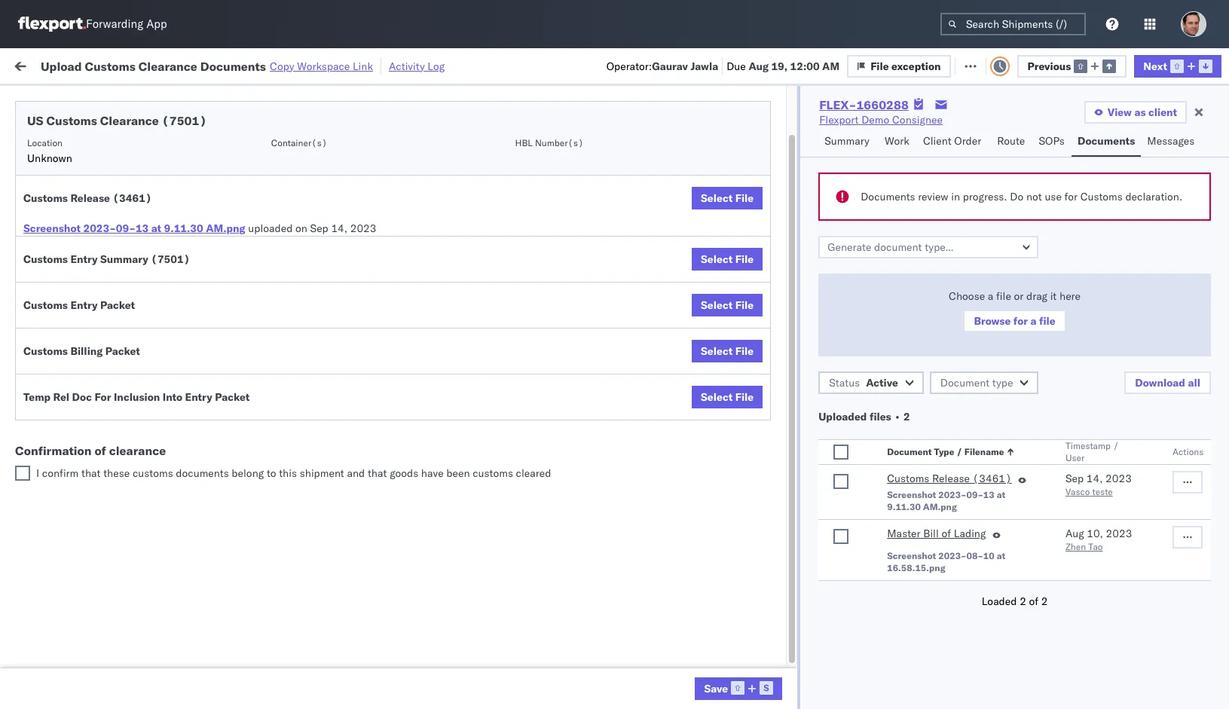 Task type: describe. For each thing, give the bounding box(es) containing it.
select file button for customs entry summary (7501)
[[692, 248, 763, 271]]

schedule pickup from los angeles, ca link for 5th schedule pickup from los angeles, ca button from the bottom
[[35, 175, 214, 205]]

container
[[929, 117, 969, 128]]

release inside "link"
[[933, 472, 970, 486]]

customs up customs entry packet
[[23, 253, 68, 266]]

view as client button
[[1085, 101, 1187, 124]]

schedule delivery appointment link for second schedule delivery appointment button from the top of the page
[[35, 249, 185, 264]]

hbl
[[515, 137, 533, 149]]

16.58.15.png
[[888, 562, 946, 574]]

5 integration test account - karl lagerfeld from the top
[[657, 682, 854, 696]]

Search Shipments (/) text field
[[941, 13, 1086, 35]]

i confirm that these customs documents belong to this shipment and that goods have been customs cleared
[[36, 467, 551, 480]]

messages
[[1148, 134, 1195, 148]]

1889466 for schedule delivery appointment
[[865, 383, 911, 397]]

due aug 19, 12:00 am
[[727, 59, 840, 73]]

1 that from the left
[[81, 467, 101, 480]]

sep inside sep 14, 2023 vasco teste
[[1066, 472, 1084, 486]]

4 hlxu6269489, from the top
[[1009, 250, 1086, 264]]

flex id button
[[801, 120, 906, 135]]

customs down unknown
[[23, 192, 68, 205]]

0 vertical spatial actions
[[1173, 123, 1204, 134]]

upload customs clearance documents button
[[35, 308, 214, 340]]

pickup for third schedule pickup from los angeles, ca button from the bottom
[[82, 276, 115, 289]]

sops
[[1039, 134, 1065, 148]]

documents left review on the right of the page
[[861, 190, 916, 204]]

progress
[[236, 93, 274, 104]]

schedule for second schedule delivery appointment button from the top of the page
[[35, 250, 79, 264]]

customs entry summary (7501)
[[23, 253, 190, 266]]

documents inside documents button
[[1078, 134, 1136, 148]]

1 account from the top
[[735, 516, 775, 530]]

3 integration from the top
[[657, 616, 709, 629]]

ceau7522281, for upload customs clearance documents button
[[929, 317, 1006, 330]]

summary inside button
[[825, 134, 870, 148]]

entry for packet
[[70, 299, 98, 312]]

pst, for 4:00
[[287, 417, 310, 430]]

abcdefg78456546 for schedule delivery appointment
[[1027, 383, 1128, 397]]

1 ca from the top
[[35, 191, 49, 205]]

205
[[347, 58, 367, 72]]

2 customs from the left
[[473, 467, 513, 480]]

schedule delivery appointment for first schedule delivery appointment button from the top of the page
[[35, 150, 185, 164]]

forwarding app
[[86, 17, 167, 31]]

choose
[[949, 290, 986, 303]]

from down upload customs clearance documents button
[[117, 342, 139, 355]]

1 integration from the top
[[657, 516, 709, 530]]

pm for schedule pickup from los angeles, ca link for 2nd schedule pickup from los angeles, ca button
[[275, 218, 291, 231]]

browse
[[974, 314, 1011, 328]]

unknown
[[27, 152, 72, 165]]

4 1889466 from the top
[[865, 450, 911, 463]]

4 account from the top
[[735, 649, 775, 662]]

5 karl from the top
[[787, 682, 806, 696]]

09- for screenshot 2023-09-13 at 9.11.30 am.png uploaded on sep 14, 2023
[[116, 222, 136, 235]]

customs down by:
[[46, 113, 97, 128]]

: for snoozed
[[350, 93, 353, 104]]

ceau7522281, hlxu6269489, hlxu8034992 for 5th schedule pickup from los angeles, ca button from the bottom
[[929, 184, 1163, 198]]

mbl/mawb
[[1027, 123, 1079, 134]]

3 uetu5238478 from the top
[[1009, 449, 1083, 463]]

confirm for confirm pickup from los angeles, ca
[[35, 408, 73, 422]]

into
[[163, 391, 183, 404]]

flexport
[[820, 113, 859, 127]]

from down clearance
[[117, 475, 139, 488]]

copy
[[270, 59, 295, 73]]

2 lagerfeld from the top
[[809, 549, 854, 563]]

all
[[1189, 376, 1201, 390]]

3 lhuu7894563, from the top
[[929, 449, 1007, 463]]

09- for screenshot 2023-09-13 at 9.11.30 am.png
[[967, 489, 984, 501]]

1 maeu9408431 from the top
[[1027, 516, 1103, 530]]

hlxu6269489, for third schedule pickup from los angeles, ca button from the bottom
[[1009, 283, 1086, 297]]

lhuu7894563, uetu5238478 for schedule pickup from los angeles, ca
[[929, 350, 1083, 363]]

1889466 for confirm pickup from los angeles, ca
[[865, 417, 911, 430]]

route button
[[992, 127, 1033, 157]]

temp rel doc for inclusion into entry packet
[[23, 391, 250, 404]]

2 4, from the top
[[343, 218, 352, 231]]

9.11.30 for screenshot 2023-09-13 at 9.11.30 am.png uploaded on sep 14, 2023
[[164, 222, 203, 235]]

clearance for upload customs clearance documents copy workspace link
[[139, 58, 197, 74]]

2 for ∙
[[904, 410, 910, 424]]

packet for customs billing packet
[[105, 345, 140, 358]]

0 horizontal spatial a
[[988, 290, 994, 303]]

2 integration from the top
[[657, 549, 709, 563]]

1 ceau7522281, from the top
[[929, 151, 1006, 164]]

hlxu6269489, for 5th schedule pickup from los angeles, ca button from the bottom
[[1009, 184, 1086, 198]]

schedule pickup from los angeles, ca link for 2nd schedule pickup from los angeles, ca button from the bottom of the page
[[35, 341, 214, 371]]

2 gvcu5265864 from the top
[[929, 549, 1003, 562]]

forwarding app link
[[18, 17, 167, 32]]

pickup for 2nd schedule pickup from los angeles, ca button
[[82, 209, 115, 223]]

screenshot for screenshot 2023-09-13 at 9.11.30 am.png uploaded on sep 14, 2023
[[23, 222, 81, 235]]

confirm pickup from los angeles, ca button
[[35, 408, 214, 439]]

5 resize handle column header from the left
[[632, 117, 650, 709]]

document type button
[[930, 372, 1039, 394]]

activity log button
[[389, 57, 445, 75]]

2 maeu9408431 from the top
[[1027, 549, 1103, 563]]

file inside button
[[1040, 314, 1056, 328]]

11:00 pm pst, nov 8, 2022
[[243, 317, 380, 331]]

from up screenshot 2023-09-13 at 9.11.30 am.png link
[[117, 176, 139, 190]]

at for screenshot 2023-09-13 at 9.11.30 am.png
[[997, 489, 1006, 501]]

los down upload customs clearance documents button
[[142, 342, 159, 355]]

4:00 pm pst, dec 23, 2022
[[243, 417, 381, 430]]

10
[[984, 550, 995, 562]]

download all button
[[1125, 372, 1212, 394]]

this
[[279, 467, 297, 480]]

filtered by:
[[15, 92, 69, 106]]

a inside button
[[1031, 314, 1037, 328]]

2 2130387 from the top
[[865, 549, 911, 563]]

previous button
[[1017, 55, 1127, 77]]

11:59 pm pst, dec 13, 2022
[[243, 383, 387, 397]]

1 schedule delivery appointment button from the top
[[35, 150, 185, 166]]

import work
[[128, 58, 191, 72]]

3 11:59 from the top
[[243, 284, 272, 297]]

delivery for first schedule delivery appointment button from the top of the page
[[82, 150, 121, 164]]

save
[[705, 682, 728, 696]]

ocean fcl for 4:00 pm pst, dec 23, 2022
[[461, 417, 514, 430]]

view as client
[[1108, 106, 1178, 119]]

schedule delivery appointment for first schedule delivery appointment button from the bottom of the page
[[35, 383, 185, 396]]

1 ceau7522281, hlxu6269489, hlxu8034992 from the top
[[929, 151, 1163, 164]]

flex-1660288 link
[[820, 97, 909, 112]]

confirm
[[42, 467, 79, 480]]

1 integration test account - karl lagerfeld from the top
[[657, 516, 854, 530]]

8 resize handle column header from the left
[[1001, 117, 1019, 709]]

0 horizontal spatial (3461)
[[113, 192, 152, 205]]

messages button
[[1142, 127, 1203, 157]]

3 abcdefg78456546 from the top
[[1027, 450, 1128, 463]]

jawla
[[691, 59, 719, 73]]

vasco
[[1066, 486, 1091, 498]]

forwarding
[[86, 17, 143, 31]]

upload for upload customs clearance documents copy workspace link
[[41, 58, 82, 74]]

1 hlxu8034992 from the top
[[1089, 151, 1163, 164]]

temp
[[23, 391, 51, 404]]

flex-1889466 for schedule pickup from los angeles, ca
[[832, 350, 911, 364]]

2 schedule pickup from los angeles, ca from the top
[[35, 209, 203, 238]]

documents review in progress. do not use for customs declaration.
[[861, 190, 1183, 204]]

demo
[[862, 113, 890, 127]]

test123456 for upload customs clearance documents button
[[1027, 317, 1090, 331]]

flexport demo consignee
[[820, 113, 943, 127]]

0 vertical spatial on
[[370, 58, 382, 72]]

4 hlxu8034992 from the top
[[1089, 250, 1163, 264]]

billing
[[70, 345, 103, 358]]

2022 for confirm pickup from los angeles, ca "button"
[[354, 417, 381, 430]]

(7501) for us customs clearance (7501)
[[162, 113, 207, 128]]

action
[[1177, 58, 1210, 72]]

appointment for second schedule delivery appointment button from the top of the page
[[123, 250, 185, 264]]

5 schedule pickup from los angeles, ca button from the top
[[35, 474, 214, 506]]

numbers for mbl/mawb numbers
[[1082, 123, 1119, 134]]

3 hlxu8034992 from the top
[[1089, 217, 1163, 231]]

delivery for second schedule delivery appointment button from the top of the page
[[82, 250, 121, 264]]

1 hlxu6269489, from the top
[[1009, 151, 1086, 164]]

4 test123456 from the top
[[1027, 251, 1090, 264]]

0 vertical spatial of
[[95, 443, 106, 458]]

13 for screenshot 2023-09-13 at 9.11.30 am.png
[[984, 489, 995, 501]]

2023 for aug 10, 2023
[[1107, 527, 1133, 541]]

1 vertical spatial actions
[[1173, 446, 1204, 458]]

0 horizontal spatial on
[[296, 222, 308, 235]]

4 1846748 from the top
[[865, 251, 911, 264]]

customs release (3461) link
[[888, 471, 1012, 489]]

13,
[[342, 383, 358, 397]]

1 2130387 from the top
[[865, 516, 911, 530]]

2023 for sep 14, 2023
[[1106, 472, 1132, 486]]

Generate document type... text field
[[819, 236, 1039, 259]]

angeles, for 2nd schedule pickup from los angeles, ca button from the bottom of the page
[[162, 342, 203, 355]]

at left 'risk'
[[300, 58, 310, 72]]

customs left billing
[[23, 345, 68, 358]]

screenshot 2023-09-13 at 9.11.30 am.png link
[[23, 221, 246, 236]]

us customs clearance (7501)
[[27, 113, 207, 128]]

summary button
[[819, 127, 879, 157]]

1 gvcu5265864 from the top
[[929, 516, 1003, 529]]

1 lagerfeld from the top
[[809, 516, 854, 530]]

view
[[1108, 106, 1132, 119]]

message
[[203, 58, 245, 72]]

customs billing packet
[[23, 345, 140, 358]]

4 integration from the top
[[657, 649, 709, 662]]

active
[[866, 376, 899, 390]]

copy workspace link button
[[270, 59, 373, 73]]

los up screenshot 2023-09-13 at 9.11.30 am.png link
[[142, 176, 159, 190]]

angeles, for 2nd schedule pickup from los angeles, ca button
[[162, 209, 203, 223]]

declaration.
[[1126, 190, 1183, 204]]

3 resize handle column header from the left
[[436, 117, 454, 709]]

1 customs from the left
[[133, 467, 173, 480]]

and
[[347, 467, 365, 480]]

2 integration test account - karl lagerfeld from the top
[[657, 549, 854, 563]]

0 horizontal spatial file exception
[[871, 59, 941, 73]]

choose a file or drag it here
[[949, 290, 1081, 303]]

ceau7522281, hlxu6269489, hlxu8034992 for 2nd schedule pickup from los angeles, ca button
[[929, 217, 1163, 231]]

1 vertical spatial for
[[1065, 190, 1078, 204]]

lhuu7894563, for schedule pickup from los angeles, ca
[[929, 350, 1007, 363]]

mbl/mawb numbers
[[1027, 123, 1119, 134]]

am.png for screenshot 2023-09-13 at 9.11.30 am.png uploaded on sep 14, 2023
[[206, 222, 246, 235]]

documents up in
[[200, 58, 266, 74]]

client order button
[[917, 127, 992, 157]]

0 vertical spatial for
[[145, 93, 157, 104]]

1 test123456 from the top
[[1027, 151, 1090, 165]]

2 account from the top
[[735, 549, 775, 563]]

uploaded
[[248, 222, 293, 235]]

timestamp / user
[[1066, 440, 1119, 464]]

2 flex-2130387 from the top
[[832, 549, 911, 563]]

1 karl from the top
[[787, 516, 806, 530]]

0 horizontal spatial release
[[70, 192, 110, 205]]

browse for a file button
[[964, 310, 1067, 332]]

1 schedule pickup from los angeles, ca button from the top
[[35, 175, 214, 207]]

∙
[[894, 410, 901, 424]]

document for document type
[[941, 376, 990, 390]]

confirmation
[[15, 443, 92, 458]]

760
[[278, 58, 298, 72]]

schedule for first schedule delivery appointment button from the top of the page
[[35, 150, 79, 164]]

23,
[[335, 417, 352, 430]]

2 schedule pickup from los angeles, ca button from the top
[[35, 208, 214, 240]]

1 vertical spatial work
[[885, 134, 910, 148]]

3 schedule delivery appointment button from the top
[[35, 382, 185, 398]]

next button
[[1135, 55, 1222, 77]]

select file for customs entry packet
[[701, 299, 754, 312]]

master bill of lading
[[888, 527, 987, 541]]

confirm delivery link
[[35, 448, 115, 463]]

upload for upload customs clearance documents
[[35, 309, 69, 322]]

4 lagerfeld from the top
[[809, 649, 854, 662]]

los up upload customs clearance documents link
[[142, 276, 159, 289]]

4 ceau7522281, from the top
[[929, 250, 1006, 264]]

3 integration test account - karl lagerfeld from the top
[[657, 616, 854, 629]]

app
[[146, 17, 167, 31]]

flex-1889466 for schedule delivery appointment
[[832, 383, 911, 397]]

nov for 2nd schedule pickup from los angeles, ca button
[[320, 218, 340, 231]]

11:59 pm pdt, nov 4, 2022 for third schedule pickup from los angeles, ca button from the bottom
[[243, 284, 381, 297]]

1 horizontal spatial 2
[[1020, 595, 1027, 608]]

5 account from the top
[[735, 682, 775, 696]]

4 11:59 from the top
[[243, 383, 272, 397]]

due
[[727, 59, 746, 73]]

los inside confirm pickup from los angeles, ca
[[136, 408, 153, 422]]

document type
[[941, 376, 1014, 390]]

5 integration from the top
[[657, 682, 709, 696]]

use
[[1045, 190, 1062, 204]]

2 schedule delivery appointment button from the top
[[35, 249, 185, 266]]

2022 for third schedule pickup from los angeles, ca button from the bottom
[[355, 284, 381, 297]]

5 hlxu8034992 from the top
[[1089, 283, 1163, 297]]

it
[[1051, 290, 1057, 303]]

flex-1893174
[[832, 483, 911, 496]]

select for customs release (3461)
[[701, 192, 733, 205]]

3 lagerfeld from the top
[[809, 616, 854, 629]]

los up customs entry summary (7501)
[[142, 209, 159, 223]]

status for status : ready for work, blocked, in progress
[[83, 93, 109, 104]]

documents inside upload customs clearance documents
[[35, 324, 89, 337]]

lading
[[954, 527, 987, 541]]

container numbers
[[929, 117, 969, 140]]

pst, for 11:59
[[294, 383, 317, 397]]

schedule for 2nd schedule pickup from los angeles, ca button
[[35, 209, 79, 223]]

(7501) for customs entry summary (7501)
[[151, 253, 190, 266]]

schedule for third schedule pickup from los angeles, ca button from the bottom
[[35, 276, 79, 289]]

2023- for screenshot 2023-09-13 at 9.11.30 am.png
[[939, 489, 967, 501]]

4 resize handle column header from the left
[[534, 117, 552, 709]]

6 hlxu8034992 from the top
[[1089, 317, 1163, 330]]

1 schedule pickup from los angeles, ca from the top
[[35, 176, 203, 205]]

here
[[1060, 290, 1081, 303]]

aug inside aug 10, 2023 zhen tao
[[1066, 527, 1085, 541]]

do
[[1011, 190, 1024, 204]]

3 karl from the top
[[787, 616, 806, 629]]

ceau7522281, for third schedule pickup from los angeles, ca button from the bottom
[[929, 283, 1006, 297]]

2 hlxu8034992 from the top
[[1089, 184, 1163, 198]]

for inside button
[[1014, 314, 1028, 328]]

5 flex-1846748 from the top
[[832, 284, 911, 297]]

0 vertical spatial file
[[997, 290, 1012, 303]]

12:00
[[791, 59, 820, 73]]

customs right use
[[1081, 190, 1123, 204]]

2 resize handle column header from the left
[[383, 117, 401, 709]]

0 horizontal spatial summary
[[100, 253, 148, 266]]

pdt, for 2nd schedule pickup from los angeles, ca button
[[294, 218, 318, 231]]

from up customs entry summary (7501)
[[117, 209, 139, 223]]

nov down container(s)
[[320, 151, 340, 165]]

1 horizontal spatial exception
[[993, 58, 1042, 72]]

2 flex-1846748 from the top
[[832, 184, 911, 198]]

4 flex-1889466 from the top
[[832, 450, 911, 463]]

number(s)
[[535, 137, 584, 149]]

1 flex-2130387 from the top
[[832, 516, 911, 530]]

4 ceau7522281, hlxu6269489, hlxu8034992 from the top
[[929, 250, 1163, 264]]

select file button for customs billing packet
[[692, 340, 763, 363]]

aug 10, 2023 zhen tao
[[1066, 527, 1133, 553]]



Task type: locate. For each thing, give the bounding box(es) containing it.
1 1846748 from the top
[[865, 151, 911, 165]]

timestamp
[[1066, 440, 1111, 452]]

0 horizontal spatial for
[[145, 93, 157, 104]]

5 test123456 from the top
[[1027, 284, 1090, 297]]

ready
[[116, 93, 142, 104]]

numbers down "view"
[[1082, 123, 1119, 134]]

1 ocean fcl from the top
[[461, 284, 514, 297]]

0 horizontal spatial customs
[[133, 467, 173, 480]]

0 horizontal spatial am.png
[[206, 222, 246, 235]]

2023 inside sep 14, 2023 vasco teste
[[1106, 472, 1132, 486]]

at
[[300, 58, 310, 72], [151, 222, 161, 235], [997, 489, 1006, 501], [997, 550, 1006, 562]]

work button
[[879, 127, 917, 157]]

file for customs entry packet
[[736, 299, 754, 312]]

0 vertical spatial release
[[70, 192, 110, 205]]

14, up 'teste' at the bottom of the page
[[1087, 472, 1103, 486]]

0 vertical spatial packet
[[100, 299, 135, 312]]

5 hlxu6269489, from the top
[[1009, 283, 1086, 297]]

angeles, for confirm pickup from los angeles, ca "button"
[[156, 408, 197, 422]]

numbers for container numbers
[[929, 129, 966, 140]]

select
[[701, 192, 733, 205], [701, 253, 733, 266], [701, 299, 733, 312], [701, 345, 733, 358], [701, 391, 733, 404]]

resize handle column header
[[216, 117, 234, 709], [383, 117, 401, 709], [436, 117, 454, 709], [534, 117, 552, 709], [632, 117, 650, 709], [783, 117, 801, 709], [903, 117, 921, 709], [1001, 117, 1019, 709], [1190, 117, 1208, 709], [1191, 117, 1209, 709]]

2 test123456 from the top
[[1027, 184, 1090, 198]]

filename
[[965, 446, 1005, 458]]

schedule delivery appointment button up confirm pickup from los angeles, ca
[[35, 382, 185, 398]]

flex-1889466 button
[[808, 346, 914, 368], [808, 346, 914, 368], [808, 380, 914, 401], [808, 380, 914, 401], [808, 413, 914, 434], [808, 413, 914, 434], [808, 446, 914, 467], [808, 446, 914, 467]]

/ right 'type'
[[957, 446, 963, 458]]

1 schedule delivery appointment from the top
[[35, 150, 185, 164]]

2 karl from the top
[[787, 549, 806, 563]]

or
[[1014, 290, 1024, 303]]

integration
[[657, 516, 709, 530], [657, 549, 709, 563], [657, 616, 709, 629], [657, 649, 709, 662], [657, 682, 709, 696]]

schedule pickup from los angeles, ca button up customs entry summary (7501)
[[35, 208, 214, 240]]

0 horizontal spatial work
[[165, 58, 191, 72]]

angeles, for 5th schedule pickup from los angeles, ca button from the bottom
[[162, 176, 203, 190]]

2 select file from the top
[[701, 253, 754, 266]]

(1)
[[245, 58, 265, 72]]

1 vertical spatial uetu5238478
[[1009, 383, 1083, 397]]

1 11:59 from the top
[[243, 151, 272, 165]]

1 vertical spatial 14,
[[1087, 472, 1103, 486]]

a down drag
[[1031, 314, 1037, 328]]

2 vertical spatial 4,
[[343, 284, 352, 297]]

schedule delivery appointment link for first schedule delivery appointment button from the top of the page
[[35, 150, 185, 165]]

confirm inside button
[[35, 449, 73, 463]]

user
[[1066, 452, 1085, 464]]

1 horizontal spatial on
[[370, 58, 382, 72]]

1 horizontal spatial file
[[1040, 314, 1056, 328]]

1 lhuu7894563, from the top
[[929, 350, 1007, 363]]

2 horizontal spatial of
[[1029, 595, 1039, 608]]

select file for temp rel doc for inclusion into entry packet
[[701, 391, 754, 404]]

pickup for 2nd schedule pickup from los angeles, ca button from the bottom of the page
[[82, 342, 115, 355]]

3 schedule pickup from los angeles, ca from the top
[[35, 276, 203, 304]]

log
[[428, 59, 445, 73]]

2 ca from the top
[[35, 224, 49, 238]]

abcd1234560
[[929, 582, 1004, 596]]

6 hlxu6269489, from the top
[[1009, 317, 1086, 330]]

customs inside upload customs clearance documents
[[72, 309, 114, 322]]

in
[[952, 190, 961, 204]]

1 schedule pickup from los angeles, ca link from the top
[[35, 175, 214, 205]]

uetu5238478 for schedule pickup from los angeles, ca
[[1009, 350, 1083, 363]]

angeles, inside confirm pickup from los angeles, ca
[[156, 408, 197, 422]]

nov for third schedule pickup from los angeles, ca button from the bottom
[[320, 284, 340, 297]]

to
[[267, 467, 276, 480]]

2022 for upload customs clearance documents button
[[354, 317, 380, 331]]

4:00
[[243, 417, 266, 430]]

6 ca from the top
[[35, 490, 49, 503]]

dec
[[320, 383, 339, 397], [313, 417, 333, 430]]

9.11.30 for screenshot 2023-09-13 at 9.11.30 am.png
[[888, 501, 921, 513]]

at for screenshot 2023-08-10 at 16.58.15.png
[[997, 550, 1006, 562]]

for
[[145, 93, 157, 104], [1065, 190, 1078, 204], [1014, 314, 1028, 328]]

1 resize handle column header from the left
[[216, 117, 234, 709]]

operator:
[[607, 59, 652, 73]]

2023- up master bill of lading
[[939, 489, 967, 501]]

sep
[[310, 222, 329, 235], [1066, 472, 1084, 486]]

2 flex-1889466 from the top
[[832, 383, 911, 397]]

None checkbox
[[834, 445, 849, 460], [834, 474, 849, 489], [834, 529, 849, 544], [834, 445, 849, 460], [834, 474, 849, 489], [834, 529, 849, 544]]

1 vertical spatial customs release (3461)
[[888, 472, 1012, 486]]

that
[[81, 467, 101, 480], [368, 467, 387, 480]]

appointment up confirm pickup from los angeles, ca link
[[123, 383, 185, 396]]

2 vertical spatial lhuu7894563,
[[929, 449, 1007, 463]]

flex-1889466 for confirm pickup from los angeles, ca
[[832, 417, 911, 430]]

numbers inside mbl/mawb numbers button
[[1082, 123, 1119, 134]]

2 11:59 from the top
[[243, 218, 272, 231]]

hbl number(s)
[[515, 137, 584, 149]]

status active
[[830, 376, 899, 390]]

flex-2130387 down flex-1893174 on the right bottom of page
[[832, 516, 911, 530]]

lhuu7894563, up document type in the right of the page
[[929, 350, 1007, 363]]

3 ca from the top
[[35, 291, 49, 304]]

schedule pickup from los angeles, ca down upload customs clearance documents button
[[35, 342, 203, 371]]

select file button
[[692, 187, 763, 210], [692, 248, 763, 271], [692, 294, 763, 317], [692, 340, 763, 363], [692, 386, 763, 409]]

test
[[626, 151, 646, 165], [724, 184, 744, 198], [724, 251, 744, 264], [626, 284, 646, 297], [724, 284, 744, 297], [626, 317, 646, 331], [724, 317, 744, 331], [724, 350, 744, 364], [724, 383, 744, 397], [626, 417, 646, 430], [724, 417, 744, 430], [712, 516, 732, 530], [712, 549, 732, 563], [712, 616, 732, 629], [712, 649, 732, 662], [712, 682, 732, 696]]

delivery down screenshot 2023-09-13 at 9.11.30 am.png link
[[82, 250, 121, 264]]

test123456 down it
[[1027, 317, 1090, 331]]

1 vertical spatial 13
[[984, 489, 995, 501]]

3 schedule delivery appointment from the top
[[35, 383, 185, 396]]

nov up 11:00 pm pst, nov 8, 2022
[[320, 284, 340, 297]]

screenshot 2023-09-13 at 9.11.30 am.png uploaded on sep 14, 2023
[[23, 222, 377, 235]]

5 select file button from the top
[[692, 386, 763, 409]]

4 schedule pickup from los angeles, ca link from the top
[[35, 341, 214, 371]]

for right use
[[1065, 190, 1078, 204]]

batch
[[1145, 58, 1174, 72]]

None checkbox
[[15, 466, 30, 481]]

customs release (3461) down unknown
[[23, 192, 152, 205]]

0 vertical spatial flex-2130387
[[832, 516, 911, 530]]

2 horizontal spatial for
[[1065, 190, 1078, 204]]

0 vertical spatial 13
[[136, 222, 149, 235]]

flexport. image
[[18, 17, 86, 32]]

0 horizontal spatial exception
[[892, 59, 941, 73]]

pickup down the workitem button
[[82, 176, 115, 190]]

aug left 19,
[[749, 59, 769, 73]]

order
[[955, 134, 982, 148]]

1 flex-1889466 from the top
[[832, 350, 911, 364]]

pickup for 5th schedule pickup from los angeles, ca button from the bottom
[[82, 176, 115, 190]]

flex-2130387 up flex-1662119
[[832, 549, 911, 563]]

upload up by:
[[41, 58, 82, 74]]

gvcu5265864 down screenshot 2023-09-13 at 9.11.30 am.png
[[929, 516, 1003, 529]]

1 horizontal spatial 9.11.30
[[888, 501, 921, 513]]

2 vertical spatial entry
[[185, 391, 212, 404]]

/
[[1114, 440, 1119, 452], [957, 446, 963, 458]]

schedule for first schedule delivery appointment button from the bottom of the page
[[35, 383, 79, 396]]

1889466 up 1893174
[[865, 450, 911, 463]]

test123456 right 'do'
[[1027, 184, 1090, 198]]

1660288
[[857, 97, 909, 112]]

2 vertical spatial packet
[[215, 391, 250, 404]]

1 : from the left
[[109, 93, 112, 104]]

1 vertical spatial pdt,
[[294, 218, 318, 231]]

0 vertical spatial pst,
[[294, 317, 317, 331]]

delivery inside confirm delivery link
[[76, 449, 115, 463]]

customs up the ready
[[85, 58, 136, 74]]

nov left 8,
[[320, 317, 339, 331]]

lhuu7894563, up document type / filename button
[[929, 383, 1007, 397]]

7 schedule from the top
[[35, 383, 79, 396]]

select for temp rel doc for inclusion into entry packet
[[701, 391, 733, 404]]

appointment for first schedule delivery appointment button from the bottom of the page
[[123, 383, 185, 396]]

on right uploaded
[[296, 222, 308, 235]]

ca
[[35, 191, 49, 205], [35, 224, 49, 238], [35, 291, 49, 304], [35, 357, 49, 371], [35, 423, 49, 437], [35, 490, 49, 503]]

los down clearance
[[142, 475, 159, 488]]

2 vertical spatial pdt,
[[294, 284, 318, 297]]

schedule for 2nd schedule pickup from los angeles, ca button from the bottom of the page
[[35, 342, 79, 355]]

delivery for first schedule delivery appointment button from the bottom of the page
[[82, 383, 121, 396]]

nov for upload customs clearance documents button
[[320, 317, 339, 331]]

ca down unknown
[[35, 191, 49, 205]]

1 vertical spatial status
[[830, 376, 860, 390]]

schedule delivery appointment link down the workitem button
[[35, 150, 185, 165]]

test123456 for 5th schedule pickup from los angeles, ca button from the bottom
[[1027, 184, 1090, 198]]

of for loaded 2 of 2
[[1029, 595, 1039, 608]]

customs up customs billing packet
[[23, 299, 68, 312]]

0 vertical spatial 09-
[[116, 222, 136, 235]]

2130387
[[865, 516, 911, 530], [865, 549, 911, 563]]

0 vertical spatial 11:59 pm pdt, nov 4, 2022
[[243, 151, 381, 165]]

1 flex-1846748 from the top
[[832, 151, 911, 165]]

(3461) down filename
[[973, 472, 1012, 486]]

1 horizontal spatial for
[[1014, 314, 1028, 328]]

2023- for screenshot 2023-08-10 at 16.58.15.png
[[939, 550, 967, 562]]

delivery up confirm pickup from los angeles, ca
[[82, 383, 121, 396]]

4 schedule pickup from los angeles, ca button from the top
[[35, 341, 214, 373]]

1 pdt, from the top
[[294, 151, 318, 165]]

2 lhuu7894563, from the top
[[929, 383, 1007, 397]]

packet
[[100, 299, 135, 312], [105, 345, 140, 358], [215, 391, 250, 404]]

confirm delivery
[[35, 449, 115, 463]]

0 horizontal spatial 09-
[[116, 222, 136, 235]]

schedule pickup from los angeles, ca link for 2nd schedule pickup from los angeles, ca button
[[35, 208, 214, 239]]

download
[[1136, 376, 1186, 390]]

3 ocean fcl from the top
[[461, 417, 514, 430]]

schedule pickup from los angeles, ca down clearance
[[35, 475, 203, 503]]

schedule delivery appointment link down screenshot 2023-09-13 at 9.11.30 am.png link
[[35, 249, 185, 264]]

a right choose
[[988, 290, 994, 303]]

1 horizontal spatial 09-
[[967, 489, 984, 501]]

1 horizontal spatial sep
[[1066, 472, 1084, 486]]

uetu5238478 up maeu9736123
[[1009, 449, 1083, 463]]

document for document type / filename
[[888, 446, 932, 458]]

packet down upload customs clearance documents button
[[105, 345, 140, 358]]

4 flex-1846748 from the top
[[832, 251, 911, 264]]

entry
[[70, 253, 98, 266], [70, 299, 98, 312], [185, 391, 212, 404]]

0 horizontal spatial numbers
[[929, 129, 966, 140]]

4 ca from the top
[[35, 357, 49, 371]]

2 appointment from the top
[[123, 250, 185, 264]]

205 on track
[[347, 58, 409, 72]]

pickup down doc
[[76, 408, 108, 422]]

14, inside sep 14, 2023 vasco teste
[[1087, 472, 1103, 486]]

0 horizontal spatial sep
[[310, 222, 329, 235]]

screenshot for screenshot 2023-09-13 at 9.11.30 am.png
[[888, 489, 937, 501]]

1 vertical spatial gvcu5265864
[[929, 549, 1003, 562]]

1 confirm from the top
[[35, 408, 73, 422]]

2023-
[[83, 222, 116, 235], [939, 489, 967, 501], [939, 550, 967, 562]]

1 vertical spatial appointment
[[123, 250, 185, 264]]

customs up billing
[[72, 309, 114, 322]]

1 horizontal spatial am.png
[[923, 501, 957, 513]]

file for customs billing packet
[[736, 345, 754, 358]]

confirmation of clearance
[[15, 443, 166, 458]]

schedule pickup from los angeles, ca button down clearance
[[35, 474, 214, 506]]

snoozed
[[315, 93, 350, 104]]

activity
[[389, 59, 425, 73]]

schedule pickup from los angeles, ca up customs entry summary (7501)
[[35, 209, 203, 238]]

0 vertical spatial schedule delivery appointment
[[35, 150, 185, 164]]

abcdefg78456546 down the here
[[1027, 350, 1128, 364]]

flex-1662119
[[832, 582, 911, 596]]

account
[[735, 516, 775, 530], [735, 549, 775, 563], [735, 616, 775, 629], [735, 649, 775, 662], [735, 682, 775, 696]]

for left work,
[[145, 93, 157, 104]]

1 1889466 from the top
[[865, 350, 911, 364]]

activity log
[[389, 59, 445, 73]]

0 vertical spatial customs release (3461)
[[23, 192, 152, 205]]

documents button
[[1072, 127, 1142, 157]]

0 vertical spatial am.png
[[206, 222, 246, 235]]

flex-1889466 down status active
[[832, 417, 911, 430]]

ceau7522281, for 5th schedule pickup from los angeles, ca button from the bottom
[[929, 184, 1006, 198]]

mbl/mawb numbers button
[[1019, 120, 1193, 135]]

2 1846748 from the top
[[865, 184, 911, 198]]

my work
[[15, 55, 82, 76]]

file for customs entry summary (7501)
[[736, 253, 754, 266]]

schedule pickup from los angeles, ca button down upload customs clearance documents button
[[35, 341, 214, 373]]

batch action
[[1145, 58, 1210, 72]]

4 schedule from the top
[[35, 250, 79, 264]]

3 1846748 from the top
[[865, 218, 911, 231]]

2023- inside screenshot 2023-09-13 at 9.11.30 am.png
[[939, 489, 967, 501]]

0 horizontal spatial status
[[83, 93, 109, 104]]

customs release (3461) up screenshot 2023-09-13 at 9.11.30 am.png
[[888, 472, 1012, 486]]

2 ocean fcl from the top
[[461, 317, 514, 331]]

file left the or
[[997, 290, 1012, 303]]

2 vertical spatial schedule delivery appointment button
[[35, 382, 185, 398]]

1 horizontal spatial /
[[1114, 440, 1119, 452]]

confirm up confirm
[[35, 449, 73, 463]]

pst, for 11:00
[[294, 317, 317, 331]]

on right 205
[[370, 58, 382, 72]]

test123456 right the or
[[1027, 284, 1090, 297]]

select for customs entry summary (7501)
[[701, 253, 733, 266]]

fcl for 4:00 pm pst, dec 23, 2022
[[495, 417, 514, 430]]

screenshot up master
[[888, 489, 937, 501]]

of for master bill of lading
[[942, 527, 952, 541]]

3 test123456 from the top
[[1027, 218, 1090, 231]]

0 vertical spatial (7501)
[[162, 113, 207, 128]]

status up uploaded
[[830, 376, 860, 390]]

10 resize handle column header from the left
[[1191, 117, 1209, 709]]

5 ceau7522281, hlxu6269489, hlxu8034992 from the top
[[929, 283, 1163, 297]]

from down customs entry summary (7501)
[[117, 276, 139, 289]]

/ inside timestamp / user
[[1114, 440, 1119, 452]]

0 horizontal spatial that
[[81, 467, 101, 480]]

dec for 13,
[[320, 383, 339, 397]]

3 schedule from the top
[[35, 209, 79, 223]]

schedule delivery appointment button down the workitem button
[[35, 150, 185, 166]]

flex-1893174 button
[[808, 479, 914, 500], [808, 479, 914, 500]]

2 left --
[[1020, 595, 1027, 608]]

0 vertical spatial abcdefg78456546
[[1027, 350, 1128, 364]]

13 for screenshot 2023-09-13 at 9.11.30 am.png uploaded on sep 14, 2023
[[136, 222, 149, 235]]

at inside screenshot 2023-09-13 at 9.11.30 am.png
[[997, 489, 1006, 501]]

hlxu6269489, for upload customs clearance documents button
[[1009, 317, 1086, 330]]

exception up 1660288
[[892, 59, 941, 73]]

pdt, down container(s)
[[294, 151, 318, 165]]

lhuu7894563, uetu5238478 up filename
[[929, 383, 1083, 397]]

2130387 down 1893174
[[865, 516, 911, 530]]

1 vertical spatial on
[[296, 222, 308, 235]]

0 horizontal spatial file
[[997, 290, 1012, 303]]

schedule delivery appointment up confirm pickup from los angeles, ca
[[35, 383, 185, 396]]

(3461) inside "link"
[[973, 472, 1012, 486]]

flex-1889466 up status active
[[832, 350, 911, 364]]

file
[[972, 58, 990, 72], [871, 59, 889, 73], [736, 192, 754, 205], [736, 253, 754, 266], [736, 299, 754, 312], [736, 345, 754, 358], [736, 391, 754, 404]]

flex-
[[820, 97, 857, 112], [832, 151, 865, 165], [832, 184, 865, 198], [832, 218, 865, 231], [832, 251, 865, 264], [832, 284, 865, 297], [832, 350, 865, 364], [832, 383, 865, 397], [832, 417, 865, 430], [832, 450, 865, 463], [832, 483, 865, 496], [832, 516, 865, 530], [832, 549, 865, 563], [832, 582, 865, 596]]

uetu5238478 down browse for a file
[[1009, 350, 1083, 363]]

1 vertical spatial pst,
[[294, 383, 317, 397]]

master
[[888, 527, 921, 541]]

summary
[[825, 134, 870, 148], [100, 253, 148, 266]]

pm for upload customs clearance documents link
[[275, 317, 291, 331]]

ocean fcl for 11:59 pm pdt, nov 4, 2022
[[461, 284, 514, 297]]

pm for confirm pickup from los angeles, ca link
[[268, 417, 285, 430]]

4 schedule pickup from los angeles, ca from the top
[[35, 342, 203, 371]]

2022 for 2nd schedule pickup from los angeles, ca button
[[355, 218, 381, 231]]

2023 inside aug 10, 2023 zhen tao
[[1107, 527, 1133, 541]]

zhen
[[1066, 541, 1087, 553]]

pickup for fifth schedule pickup from los angeles, ca button from the top of the page
[[82, 475, 115, 488]]

numbers inside container numbers
[[929, 129, 966, 140]]

ca up customs entry summary (7501)
[[35, 224, 49, 238]]

9.11.30 inside screenshot 2023-09-13 at 9.11.30 am.png
[[888, 501, 921, 513]]

7 resize handle column header from the left
[[903, 117, 921, 709]]

0 vertical spatial (3461)
[[113, 192, 152, 205]]

0 horizontal spatial 14,
[[331, 222, 348, 235]]

have
[[421, 467, 444, 480]]

0 vertical spatial lhuu7894563,
[[929, 350, 1007, 363]]

consignee
[[893, 113, 943, 127]]

1 vertical spatial 09-
[[967, 489, 984, 501]]

status
[[83, 93, 109, 104], [830, 376, 860, 390]]

0 horizontal spatial :
[[109, 93, 112, 104]]

5 1846748 from the top
[[865, 284, 911, 297]]

lhuu7894563, uetu5238478 up msdu7304509
[[929, 449, 1083, 463]]

status : ready for work, blocked, in progress
[[83, 93, 274, 104]]

dec for 23,
[[313, 417, 333, 430]]

8,
[[342, 317, 352, 331]]

clearance for us customs clearance (7501)
[[100, 113, 159, 128]]

2 vertical spatial schedule delivery appointment
[[35, 383, 185, 396]]

1 4, from the top
[[343, 151, 352, 165]]

1 horizontal spatial (3461)
[[973, 472, 1012, 486]]

0 vertical spatial document
[[941, 376, 990, 390]]

schedule pickup from los angeles, ca link down upload customs clearance documents button
[[35, 341, 214, 371]]

0 vertical spatial 14,
[[331, 222, 348, 235]]

for down the or
[[1014, 314, 1028, 328]]

download all
[[1136, 376, 1201, 390]]

select file for customs billing packet
[[701, 345, 754, 358]]

1 vertical spatial 2023-
[[939, 489, 967, 501]]

09- inside screenshot 2023-09-13 at 9.11.30 am.png
[[967, 489, 984, 501]]

lhuu7894563, up customs release (3461) "link"
[[929, 449, 1007, 463]]

file for temp rel doc for inclusion into entry packet
[[736, 391, 754, 404]]

2 vertical spatial for
[[1014, 314, 1028, 328]]

delivery down the workitem button
[[82, 150, 121, 164]]

sep up vasco
[[1066, 472, 1084, 486]]

schedule
[[35, 150, 79, 164], [35, 176, 79, 190], [35, 209, 79, 223], [35, 250, 79, 264], [35, 276, 79, 289], [35, 342, 79, 355], [35, 383, 79, 396], [35, 475, 79, 488]]

clearance inside upload customs clearance documents
[[117, 309, 165, 322]]

that right and
[[368, 467, 387, 480]]

1 horizontal spatial file exception
[[972, 58, 1042, 72]]

packet down customs entry summary (7501)
[[100, 299, 135, 312]]

select file for customs release (3461)
[[701, 192, 754, 205]]

3 flex-1889466 from the top
[[832, 417, 911, 430]]

ocean fcl for 11:00 pm pst, nov 8, 2022
[[461, 317, 514, 331]]

2 vertical spatial screenshot
[[888, 550, 937, 562]]

4 integration test account - karl lagerfeld from the top
[[657, 649, 854, 662]]

batch action button
[[1121, 54, 1220, 77]]

1 vertical spatial 11:59 pm pdt, nov 4, 2022
[[243, 218, 381, 231]]

goods
[[390, 467, 419, 480]]

location
[[27, 137, 63, 149]]

1 horizontal spatial of
[[942, 527, 952, 541]]

0 vertical spatial aug
[[749, 59, 769, 73]]

3 account from the top
[[735, 616, 775, 629]]

0 horizontal spatial of
[[95, 443, 106, 458]]

0 vertical spatial 2130387
[[865, 516, 911, 530]]

file for customs release (3461)
[[736, 192, 754, 205]]

3 select file button from the top
[[692, 294, 763, 317]]

select for customs entry packet
[[701, 299, 733, 312]]

document left 'type'
[[888, 446, 932, 458]]

2 that from the left
[[368, 467, 387, 480]]

Search Work text field
[[722, 54, 886, 77]]

from inside confirm pickup from los angeles, ca
[[111, 408, 133, 422]]

0 vertical spatial lhuu7894563, uetu5238478
[[929, 350, 1083, 363]]

4 select from the top
[[701, 345, 733, 358]]

abcdefg78456546 for schedule pickup from los angeles, ca
[[1027, 350, 1128, 364]]

confirm delivery button
[[35, 448, 115, 465]]

clearance for upload customs clearance documents
[[117, 309, 165, 322]]

1 select file button from the top
[[692, 187, 763, 210]]

1 lhuu7894563, uetu5238478 from the top
[[929, 350, 1083, 363]]

been
[[447, 467, 470, 480]]

1 vertical spatial 4,
[[343, 218, 352, 231]]

entry up customs entry packet
[[70, 253, 98, 266]]

11:00
[[243, 317, 272, 331]]

0 vertical spatial clearance
[[139, 58, 197, 74]]

screenshot for screenshot 2023-08-10 at 16.58.15.png
[[888, 550, 937, 562]]

0 vertical spatial 9.11.30
[[164, 222, 203, 235]]

am.png inside screenshot 2023-09-13 at 9.11.30 am.png
[[923, 501, 957, 513]]

1 vertical spatial confirm
[[35, 449, 73, 463]]

2 vertical spatial lhuu7894563, uetu5238478
[[929, 449, 1083, 463]]

1 vertical spatial of
[[942, 527, 952, 541]]

1 horizontal spatial customs
[[473, 467, 513, 480]]

3 schedule pickup from los angeles, ca link from the top
[[35, 275, 214, 305]]

screenshot inside screenshot 2023-09-13 at 9.11.30 am.png
[[888, 489, 937, 501]]

ca inside confirm pickup from los angeles, ca
[[35, 423, 49, 437]]

schedule pickup from los angeles, ca button
[[35, 175, 214, 207], [35, 208, 214, 240], [35, 275, 214, 306], [35, 341, 214, 373], [35, 474, 214, 506]]

0 vertical spatial work
[[165, 58, 191, 72]]

4 select file from the top
[[701, 345, 754, 358]]

fcl for 11:00 pm pst, nov 8, 2022
[[495, 317, 514, 331]]

sops button
[[1033, 127, 1072, 157]]

1 select file from the top
[[701, 192, 754, 205]]

8 schedule from the top
[[35, 475, 79, 488]]

2 ceau7522281, hlxu6269489, hlxu8034992 from the top
[[929, 184, 1163, 198]]

link
[[353, 59, 373, 73]]

from down temp rel doc for inclusion into entry packet
[[111, 408, 133, 422]]

at inside screenshot 2023-08-10 at 16.58.15.png
[[997, 550, 1006, 562]]

1 horizontal spatial 13
[[984, 489, 995, 501]]

los down 'inclusion'
[[136, 408, 153, 422]]

0 vertical spatial upload
[[41, 58, 82, 74]]

work down 'flexport demo consignee' link
[[885, 134, 910, 148]]

: left "no"
[[350, 93, 353, 104]]

1 vertical spatial entry
[[70, 299, 98, 312]]

4 karl from the top
[[787, 649, 806, 662]]

delivery for confirm delivery button
[[76, 449, 115, 463]]

exception down search shipments (/) text field
[[993, 58, 1042, 72]]

1 vertical spatial fcl
[[495, 317, 514, 331]]

timestamp / user button
[[1063, 437, 1143, 464]]

dec left 23,
[[313, 417, 333, 430]]

ca up confirmation
[[35, 423, 49, 437]]

5 lagerfeld from the top
[[809, 682, 854, 696]]

test123456 for 2nd schedule pickup from los angeles, ca button
[[1027, 218, 1090, 231]]

maeu9408431 down 10,
[[1027, 549, 1103, 563]]

select file button for customs entry packet
[[692, 294, 763, 317]]

schedule delivery appointment link up confirm pickup from los angeles, ca
[[35, 382, 185, 397]]

2 hlxu6269489, from the top
[[1009, 184, 1086, 198]]

customs right been
[[473, 467, 513, 480]]

of
[[95, 443, 106, 458], [942, 527, 952, 541], [1029, 595, 1039, 608]]

customs inside "link"
[[888, 472, 930, 486]]

import
[[128, 58, 162, 72]]

schedule pickup from los angeles, ca link for fifth schedule pickup from los angeles, ca button from the top of the page
[[35, 474, 214, 504]]

ceau7522281, hlxu6269489, hlxu8034992 for upload customs clearance documents button
[[929, 317, 1163, 330]]

customs
[[133, 467, 173, 480], [473, 467, 513, 480]]

13 up customs entry summary (7501)
[[136, 222, 149, 235]]

confirm inside confirm pickup from los angeles, ca
[[35, 408, 73, 422]]

upload customs clearance documents copy workspace link
[[41, 58, 373, 74]]

3 schedule pickup from los angeles, ca button from the top
[[35, 275, 214, 306]]

1846748
[[865, 151, 911, 165], [865, 184, 911, 198], [865, 218, 911, 231], [865, 251, 911, 264], [865, 284, 911, 297]]

import work button
[[122, 48, 197, 82]]

pm for third schedule pickup from los angeles, ca button from the bottom schedule pickup from los angeles, ca link
[[275, 284, 291, 297]]

1 horizontal spatial that
[[368, 467, 387, 480]]

0 vertical spatial 2023
[[350, 222, 377, 235]]

0 vertical spatial pdt,
[[294, 151, 318, 165]]

no
[[357, 93, 369, 104]]

2023- down master bill of lading link
[[939, 550, 967, 562]]

1 abcdefg78456546 from the top
[[1027, 350, 1128, 364]]

at for screenshot 2023-09-13 at 9.11.30 am.png uploaded on sep 14, 2023
[[151, 222, 161, 235]]

2023- inside screenshot 2023-08-10 at 16.58.15.png
[[939, 550, 967, 562]]

drag
[[1027, 290, 1048, 303]]

13 down filename
[[984, 489, 995, 501]]

schedule pickup from los angeles, ca link for third schedule pickup from los angeles, ca button from the bottom
[[35, 275, 214, 305]]

0 horizontal spatial aug
[[749, 59, 769, 73]]

angeles, for third schedule pickup from los angeles, ca button from the bottom
[[162, 276, 203, 289]]

i
[[36, 467, 39, 480]]

2023- up customs entry summary (7501)
[[83, 222, 116, 235]]

: left the ready
[[109, 93, 112, 104]]

rel
[[53, 391, 69, 404]]

work
[[165, 58, 191, 72], [885, 134, 910, 148]]

2 vertical spatial fcl
[[495, 417, 514, 430]]

1 vertical spatial document
[[888, 446, 932, 458]]

2 ceau7522281, from the top
[[929, 184, 1006, 198]]

: for status
[[109, 93, 112, 104]]

1 horizontal spatial status
[[830, 376, 860, 390]]

2 : from the left
[[350, 93, 353, 104]]

ceau7522281, for 2nd schedule pickup from los angeles, ca button
[[929, 217, 1006, 231]]

pdt, up 11:00 pm pst, nov 8, 2022
[[294, 284, 318, 297]]

13 inside screenshot 2023-09-13 at 9.11.30 am.png
[[984, 489, 995, 501]]

0 vertical spatial 4,
[[343, 151, 352, 165]]

flex id
[[808, 123, 837, 134]]

flex-1846748
[[832, 151, 911, 165], [832, 184, 911, 198], [832, 218, 911, 231], [832, 251, 911, 264], [832, 284, 911, 297]]

3 4, from the top
[[343, 284, 352, 297]]

0 vertical spatial screenshot
[[23, 222, 81, 235]]

2 vertical spatial uetu5238478
[[1009, 449, 1083, 463]]

upload inside upload customs clearance documents
[[35, 309, 69, 322]]

2023- for screenshot 2023-09-13 at 9.11.30 am.png uploaded on sep 14, 2023
[[83, 222, 116, 235]]

select for customs billing packet
[[701, 345, 733, 358]]

flex-1889466 up flex-1893174 on the right bottom of page
[[832, 450, 911, 463]]

2
[[904, 410, 910, 424], [1020, 595, 1027, 608], [1042, 595, 1048, 608]]

angeles, for fifth schedule pickup from los angeles, ca button from the top of the page
[[162, 475, 203, 488]]

5 schedule pickup from los angeles, ca from the top
[[35, 475, 203, 503]]

3 lhuu7894563, uetu5238478 from the top
[[929, 449, 1083, 463]]

1 11:59 pm pdt, nov 4, 2022 from the top
[[243, 151, 381, 165]]

1 vertical spatial summary
[[100, 253, 148, 266]]

am.png for screenshot 2023-09-13 at 9.11.30 am.png
[[923, 501, 957, 513]]

1 horizontal spatial release
[[933, 472, 970, 486]]

2 schedule delivery appointment link from the top
[[35, 249, 185, 264]]

5 select file from the top
[[701, 391, 754, 404]]

maeu9408431 up zhen
[[1027, 516, 1103, 530]]

1 horizontal spatial document
[[941, 376, 990, 390]]

0 horizontal spatial /
[[957, 446, 963, 458]]

2 schedule delivery appointment from the top
[[35, 250, 185, 264]]

confirm for confirm delivery
[[35, 449, 73, 463]]

test123456 up it
[[1027, 251, 1090, 264]]

pickup inside confirm pickup from los angeles, ca
[[76, 408, 108, 422]]

3 select from the top
[[701, 299, 733, 312]]

screenshot inside screenshot 2023-08-10 at 16.58.15.png
[[888, 550, 937, 562]]

uetu5238478 for schedule delivery appointment
[[1009, 383, 1083, 397]]

9 resize handle column header from the left
[[1190, 117, 1208, 709]]



Task type: vqa. For each thing, say whether or not it's contained in the screenshot.
bottommost 2023
yes



